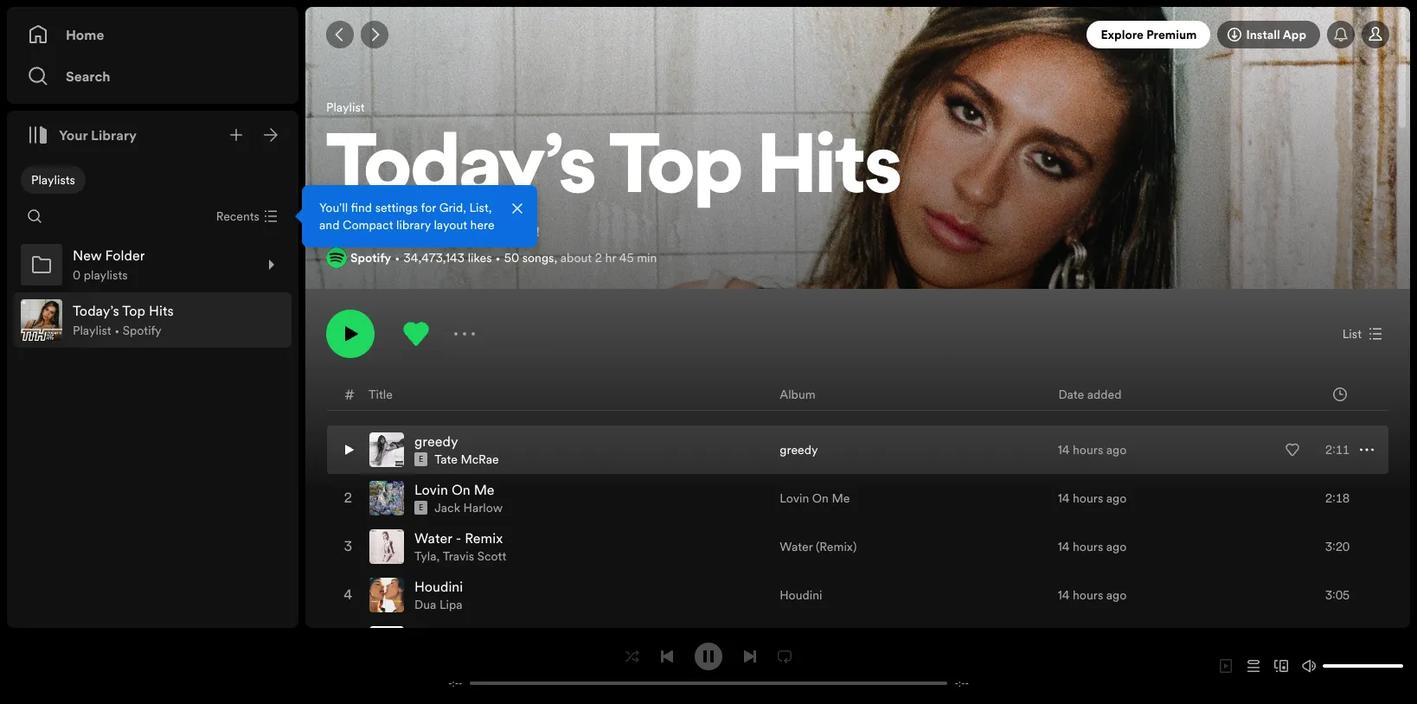 Task type: describe. For each thing, give the bounding box(es) containing it.
and
[[319, 216, 340, 234]]

1 horizontal spatial lovin on me link
[[780, 489, 850, 507]]

pause image
[[702, 649, 716, 663]]

enable shuffle image
[[626, 649, 639, 663]]

agora
[[414, 625, 452, 644]]

duration element
[[1333, 388, 1347, 402]]

ago for lovin on me
[[1106, 489, 1127, 507]]

hills
[[456, 625, 483, 644]]

1 -:-- from the left
[[448, 677, 463, 690]]

install
[[1246, 26, 1280, 43]]

0
[[73, 266, 81, 284]]

hours for greedy
[[1073, 441, 1103, 458]]

app
[[1283, 26, 1306, 43]]

remix
[[465, 528, 503, 547]]

tyla
[[414, 547, 436, 565]]

tate for tate mcrae
[[435, 450, 458, 468]]

you'll
[[319, 199, 348, 216]]

album
[[780, 386, 816, 403]]

greedy e
[[414, 431, 458, 464]]

14 for water - remix
[[1058, 538, 1070, 555]]

explore
[[1101, 26, 1144, 43]]

install app link
[[1218, 21, 1320, 48]]

14 hours ago for houdini
[[1058, 586, 1127, 604]]

player controls element
[[428, 642, 989, 690]]

explicit element for greedy
[[414, 452, 428, 466]]

2:11
[[1326, 441, 1350, 458]]

on for lovin on me e
[[452, 480, 470, 499]]

2:18
[[1326, 489, 1350, 507]]

list,
[[469, 199, 492, 216]]

playlist for playlist • spotify
[[73, 322, 111, 339]]

travis scott link
[[443, 547, 506, 565]]

# column header
[[345, 379, 355, 410]]

added
[[1087, 386, 1122, 403]]

you'll find settings for grid, list, and compact library layout here dialog
[[302, 185, 537, 247]]

50
[[504, 249, 519, 266]]

0 vertical spatial ,
[[554, 249, 557, 266]]

your library
[[59, 125, 137, 144]]

explore premium
[[1101, 26, 1197, 43]]

spotify link
[[350, 249, 391, 266]]

0 playlists
[[73, 266, 128, 284]]

playlists
[[84, 266, 128, 284]]

2:11 cell
[[1286, 426, 1374, 473]]

2 :- from the left
[[958, 677, 965, 690]]

water (remix) link
[[780, 538, 857, 555]]

4 cell from the left
[[1286, 620, 1374, 667]]

none search field inside main element
[[21, 202, 48, 230]]

14 for houdini
[[1058, 586, 1070, 604]]

0 horizontal spatial houdini link
[[414, 577, 463, 596]]

dua
[[414, 596, 436, 613]]

find
[[351, 199, 372, 216]]

library
[[396, 216, 431, 234]]

playlist for playlist
[[326, 99, 365, 116]]

connect to a device image
[[1274, 659, 1288, 673]]

search in your library image
[[28, 209, 42, 223]]

14 hours ago for lovin on me
[[1058, 489, 1127, 507]]

premium
[[1147, 26, 1197, 43]]

today's
[[326, 130, 596, 213]]

date
[[1058, 386, 1084, 403]]

water (remix)
[[780, 538, 857, 555]]

1 cell from the left
[[342, 620, 356, 667]]

1 :- from the left
[[452, 677, 459, 690]]

search link
[[28, 59, 278, 93]]

2
[[595, 249, 602, 266]]

tyla link
[[414, 547, 436, 565]]

top
[[609, 130, 743, 213]]

search
[[66, 67, 110, 86]]

0 horizontal spatial lovin on me link
[[414, 480, 495, 499]]

2 cell from the left
[[780, 620, 818, 667]]

water - remix tyla , travis scott
[[414, 528, 506, 565]]

e inside greedy e
[[419, 454, 423, 464]]

dua lipa link
[[414, 596, 463, 613]]

recents
[[216, 208, 260, 225]]

tate mcrae is on top of the hottest 50!
[[326, 223, 539, 240]]

34,473,143 likes
[[403, 249, 492, 266]]

hr
[[605, 249, 616, 266]]

3:05
[[1326, 586, 1350, 604]]

50!
[[521, 223, 539, 240]]

jack
[[435, 499, 460, 516]]

, inside 'water - remix tyla , travis scott'
[[436, 547, 440, 565]]

playlist • spotify
[[73, 322, 162, 339]]

(remix)
[[816, 538, 857, 555]]

on
[[405, 223, 419, 240]]

duration image
[[1333, 388, 1347, 402]]

top
[[422, 223, 440, 240]]

jack harlow
[[435, 499, 503, 516]]

mcrae for tate mcrae is on top of the hottest 50!
[[352, 223, 391, 240]]

ago for greedy
[[1106, 441, 1127, 458]]

settings
[[375, 199, 418, 216]]

2 -:-- from the left
[[955, 677, 969, 690]]

tate for tate mcrae is on top of the hottest 50!
[[326, 223, 349, 240]]

water for (remix)
[[780, 538, 813, 555]]

agora hills link
[[414, 625, 483, 644]]

ago for water - remix
[[1106, 538, 1127, 555]]

your
[[59, 125, 88, 144]]

e inside lovin on me e
[[419, 502, 423, 513]]

hottest
[[478, 223, 518, 240]]

1 horizontal spatial greedy link
[[780, 441, 818, 458]]

greedy cell
[[369, 426, 506, 473]]

travis
[[443, 547, 474, 565]]

0 playlists group
[[14, 237, 292, 292]]

- inside 'water - remix tyla , travis scott'
[[456, 528, 461, 547]]

#
[[345, 385, 355, 404]]

water for -
[[414, 528, 452, 547]]

layout
[[434, 216, 467, 234]]

45
[[619, 249, 634, 266]]

14 hours ago for greedy
[[1058, 441, 1127, 458]]

is
[[394, 223, 402, 240]]

lovin for lovin on me
[[780, 489, 809, 507]]

songs
[[522, 249, 554, 266]]

go forward image
[[368, 28, 382, 42]]

3:20
[[1326, 538, 1350, 555]]

Playlists checkbox
[[21, 166, 86, 194]]

14 for lovin on me
[[1058, 489, 1070, 507]]

jack harlow link
[[435, 499, 503, 516]]



Task type: locate. For each thing, give the bounding box(es) containing it.
:-
[[452, 677, 459, 690], [958, 677, 965, 690]]

0 vertical spatial playlist
[[326, 99, 365, 116]]

Disable repeat checkbox
[[771, 642, 799, 670]]

houdini dua lipa
[[414, 577, 463, 613]]

water - remix cell
[[369, 523, 513, 570]]

explicit element inside the lovin on me cell
[[414, 501, 428, 514]]

list item
[[14, 292, 292, 348]]

explicit element left jack
[[414, 501, 428, 514]]

4 14 from the top
[[1058, 586, 1070, 604]]

greedy link
[[414, 431, 458, 450], [780, 441, 818, 458]]

greedy up the lovin on me cell
[[414, 431, 458, 450]]

0 horizontal spatial spotify
[[123, 322, 162, 339]]

lovin
[[414, 480, 448, 499], [780, 489, 809, 507]]

greedy inside greedy cell
[[414, 431, 458, 450]]

0 horizontal spatial mcrae
[[352, 223, 391, 240]]

go back image
[[333, 28, 347, 42]]

of
[[443, 223, 454, 240]]

1 horizontal spatial playlist
[[326, 99, 365, 116]]

lovin up water (remix)
[[780, 489, 809, 507]]

lovin for lovin on me e
[[414, 480, 448, 499]]

lovin on me e
[[414, 480, 495, 513]]

2 explicit element from the top
[[414, 501, 428, 514]]

title
[[369, 386, 393, 403]]

1 horizontal spatial houdini link
[[780, 586, 822, 604]]

mcrae for tate mcrae
[[461, 450, 499, 468]]

list item inside main element
[[14, 292, 292, 348]]

next image
[[743, 649, 757, 663]]

spotify image
[[326, 247, 347, 268]]

about
[[560, 249, 592, 266]]

hours for houdini
[[1073, 586, 1103, 604]]

list
[[1342, 325, 1362, 342]]

greedy row
[[327, 425, 1389, 474]]

14
[[1058, 441, 1070, 458], [1058, 489, 1070, 507], [1058, 538, 1070, 555], [1058, 586, 1070, 604]]

3 14 hours ago from the top
[[1058, 538, 1127, 555]]

14 hours ago for water - remix
[[1058, 538, 1127, 555]]

water inside 'water - remix tyla , travis scott'
[[414, 528, 452, 547]]

cell
[[342, 620, 356, 667], [780, 620, 818, 667], [1058, 620, 1127, 667], [1286, 620, 1374, 667]]

1 14 from the top
[[1058, 441, 1070, 458]]

# row
[[327, 379, 1389, 411]]

1 horizontal spatial ,
[[554, 249, 557, 266]]

hours for water - remix
[[1073, 538, 1103, 555]]

0 horizontal spatial me
[[474, 480, 495, 499]]

playlist
[[326, 99, 365, 116], [73, 322, 111, 339]]

mcrae inside greedy cell
[[461, 450, 499, 468]]

1 vertical spatial ,
[[436, 547, 440, 565]]

lovin down greedy cell
[[414, 480, 448, 499]]

houdini
[[414, 577, 463, 596], [780, 586, 822, 604]]

14 inside greedy row
[[1058, 441, 1070, 458]]

here
[[470, 216, 495, 234]]

0 horizontal spatial -:--
[[448, 677, 463, 690]]

3 14 from the top
[[1058, 538, 1070, 555]]

1 horizontal spatial lovin
[[780, 489, 809, 507]]

explicit element
[[414, 452, 428, 466], [414, 501, 428, 514]]

greedy link up the lovin on me cell
[[414, 431, 458, 450]]

you'll find settings for grid, list, and compact library layout here
[[319, 199, 495, 234]]

14 for greedy
[[1058, 441, 1070, 458]]

playlist left •
[[73, 322, 111, 339]]

home link
[[28, 17, 278, 52]]

hours
[[1073, 441, 1103, 458], [1073, 489, 1103, 507], [1073, 538, 1103, 555], [1073, 586, 1103, 604]]

tate up lovin on me e
[[435, 450, 458, 468]]

•
[[114, 322, 120, 339]]

houdini cell
[[369, 572, 470, 618]]

tate inside greedy cell
[[435, 450, 458, 468]]

2 14 hours ago from the top
[[1058, 489, 1127, 507]]

2 e from the top
[[419, 502, 423, 513]]

install app
[[1246, 26, 1306, 43]]

4 hours from the top
[[1073, 586, 1103, 604]]

what's new image
[[1334, 28, 1348, 42]]

explicit element for lovin on me
[[414, 501, 428, 514]]

0 horizontal spatial greedy
[[414, 431, 458, 450]]

explicit element up the lovin on me cell
[[414, 452, 428, 466]]

None search field
[[21, 202, 48, 230]]

top bar and user menu element
[[305, 7, 1410, 62]]

ago
[[1106, 441, 1127, 458], [1106, 489, 1127, 507], [1106, 538, 1127, 555], [1106, 586, 1127, 604]]

disable repeat image
[[778, 649, 792, 663]]

volume high image
[[1302, 659, 1316, 673]]

greedy link up lovin on me on the bottom right of the page
[[780, 441, 818, 458]]

spotify inside group
[[123, 322, 162, 339]]

tate down you'll
[[326, 223, 349, 240]]

0 horizontal spatial ,
[[436, 547, 440, 565]]

me up (remix) on the bottom of the page
[[832, 489, 850, 507]]

agora hills
[[414, 625, 483, 644]]

2 14 from the top
[[1058, 489, 1070, 507]]

hours for lovin on me
[[1073, 489, 1103, 507]]

ago inside greedy row
[[1106, 441, 1127, 458]]

1 horizontal spatial mcrae
[[461, 450, 499, 468]]

1 vertical spatial explicit element
[[414, 501, 428, 514]]

tate mcrae link
[[435, 450, 499, 468]]

3 cell from the left
[[1058, 620, 1127, 667]]

playlists
[[31, 171, 75, 189]]

today's top hits
[[326, 130, 902, 213]]

tate mcrae
[[435, 450, 499, 468]]

3 ago from the top
[[1106, 538, 1127, 555]]

lovin on me
[[780, 489, 850, 507]]

me
[[474, 480, 495, 499], [832, 489, 850, 507]]

1 horizontal spatial on
[[812, 489, 829, 507]]

previous image
[[660, 649, 674, 663]]

date added
[[1058, 386, 1122, 403]]

1 horizontal spatial me
[[832, 489, 850, 507]]

0 horizontal spatial greedy link
[[414, 431, 458, 450]]

your library button
[[21, 118, 144, 152]]

0 horizontal spatial on
[[452, 480, 470, 499]]

playlist inside group
[[73, 322, 111, 339]]

14 hours ago inside greedy row
[[1058, 441, 1127, 458]]

spotify right •
[[123, 322, 162, 339]]

1 horizontal spatial :-
[[958, 677, 965, 690]]

for
[[421, 199, 436, 216]]

scott
[[477, 547, 506, 565]]

0 horizontal spatial :-
[[452, 677, 459, 690]]

0 horizontal spatial lovin
[[414, 480, 448, 499]]

50 songs , about 2 hr 45 min
[[504, 249, 657, 266]]

14 hours ago
[[1058, 441, 1127, 458], [1058, 489, 1127, 507], [1058, 538, 1127, 555], [1058, 586, 1127, 604]]

lovin on me link
[[414, 480, 495, 499], [780, 489, 850, 507]]

hours inside greedy row
[[1073, 441, 1103, 458]]

0 horizontal spatial playlist
[[73, 322, 111, 339]]

harlow
[[463, 499, 503, 516]]

lovin inside lovin on me e
[[414, 480, 448, 499]]

greedy
[[414, 431, 458, 450], [780, 441, 818, 458]]

34,473,143
[[403, 249, 465, 266]]

List button
[[1336, 320, 1389, 347]]

0 vertical spatial mcrae
[[352, 223, 391, 240]]

houdini link
[[414, 577, 463, 596], [780, 586, 822, 604]]

on inside lovin on me e
[[452, 480, 470, 499]]

4 14 hours ago from the top
[[1058, 586, 1127, 604]]

0 vertical spatial e
[[419, 454, 423, 464]]

mcrae
[[352, 223, 391, 240], [461, 450, 499, 468]]

list item containing playlist
[[14, 292, 292, 348]]

houdini for houdini
[[780, 586, 822, 604]]

1 ago from the top
[[1106, 441, 1127, 458]]

explicit element inside greedy cell
[[414, 452, 428, 466]]

explore premium button
[[1087, 21, 1211, 48]]

home
[[66, 25, 104, 44]]

greedy for greedy e
[[414, 431, 458, 450]]

on for lovin on me
[[812, 489, 829, 507]]

greedy up lovin on me on the bottom right of the page
[[780, 441, 818, 458]]

1 horizontal spatial water
[[780, 538, 813, 555]]

likes
[[468, 249, 492, 266]]

e up the lovin on me cell
[[419, 454, 423, 464]]

-
[[456, 528, 461, 547], [448, 677, 452, 690], [459, 677, 463, 690], [955, 677, 959, 690], [965, 677, 969, 690]]

water - remix link
[[414, 528, 503, 547]]

grid,
[[439, 199, 466, 216]]

compact
[[343, 216, 393, 234]]

1 14 hours ago from the top
[[1058, 441, 1127, 458]]

hits
[[758, 130, 902, 213]]

e left jack
[[419, 502, 423, 513]]

library
[[91, 125, 137, 144]]

1 e from the top
[[419, 454, 423, 464]]

1 hours from the top
[[1073, 441, 1103, 458]]

, left about
[[554, 249, 557, 266]]

1 vertical spatial e
[[419, 502, 423, 513]]

lovin on me cell
[[369, 475, 510, 521]]

0 vertical spatial tate
[[326, 223, 349, 240]]

today's top hits grid
[[306, 379, 1409, 704]]

houdini inside cell
[[414, 577, 463, 596]]

1 horizontal spatial tate
[[435, 450, 458, 468]]

1 horizontal spatial houdini
[[780, 586, 822, 604]]

2 ago from the top
[[1106, 489, 1127, 507]]

me inside lovin on me e
[[474, 480, 495, 499]]

e
[[419, 454, 423, 464], [419, 502, 423, 513]]

me for lovin on me
[[832, 489, 850, 507]]

lipa
[[439, 596, 463, 613]]

1 vertical spatial playlist
[[73, 322, 111, 339]]

1 horizontal spatial spotify
[[350, 249, 391, 266]]

1 vertical spatial mcrae
[[461, 450, 499, 468]]

0 horizontal spatial houdini
[[414, 577, 463, 596]]

mcrae down find
[[352, 223, 391, 240]]

main element
[[7, 7, 537, 628]]

1 vertical spatial spotify
[[123, 322, 162, 339]]

mcrae right greedy e
[[461, 450, 499, 468]]

spotify
[[350, 249, 391, 266], [123, 322, 162, 339]]

0 horizontal spatial tate
[[326, 223, 349, 240]]

1 explicit element from the top
[[414, 452, 428, 466]]

1 vertical spatial tate
[[435, 450, 458, 468]]

water
[[414, 528, 452, 547], [780, 538, 813, 555]]

0 horizontal spatial water
[[414, 528, 452, 547]]

spotify down compact
[[350, 249, 391, 266]]

ago for houdini
[[1106, 586, 1127, 604]]

3 hours from the top
[[1073, 538, 1103, 555]]

Recents, List view field
[[202, 202, 288, 230]]

playlist down go back image
[[326, 99, 365, 116]]

greedy link inside cell
[[414, 431, 458, 450]]

group
[[14, 292, 292, 348]]

0 vertical spatial spotify
[[350, 249, 391, 266]]

the
[[457, 223, 475, 240]]

2 hours from the top
[[1073, 489, 1103, 507]]

1 horizontal spatial -:--
[[955, 677, 969, 690]]

group containing playlist
[[14, 292, 292, 348]]

, left travis
[[436, 547, 440, 565]]

houdini for houdini dua lipa
[[414, 577, 463, 596]]

me for lovin on me e
[[474, 480, 495, 499]]

4 ago from the top
[[1106, 586, 1127, 604]]

min
[[637, 249, 657, 266]]

1 horizontal spatial greedy
[[780, 441, 818, 458]]

play greedy by tate mcrae image
[[342, 439, 356, 460]]

0 vertical spatial explicit element
[[414, 452, 428, 466]]

me down tate mcrae
[[474, 480, 495, 499]]

greedy for greedy
[[780, 441, 818, 458]]



Task type: vqa. For each thing, say whether or not it's contained in the screenshot.
Shooter
no



